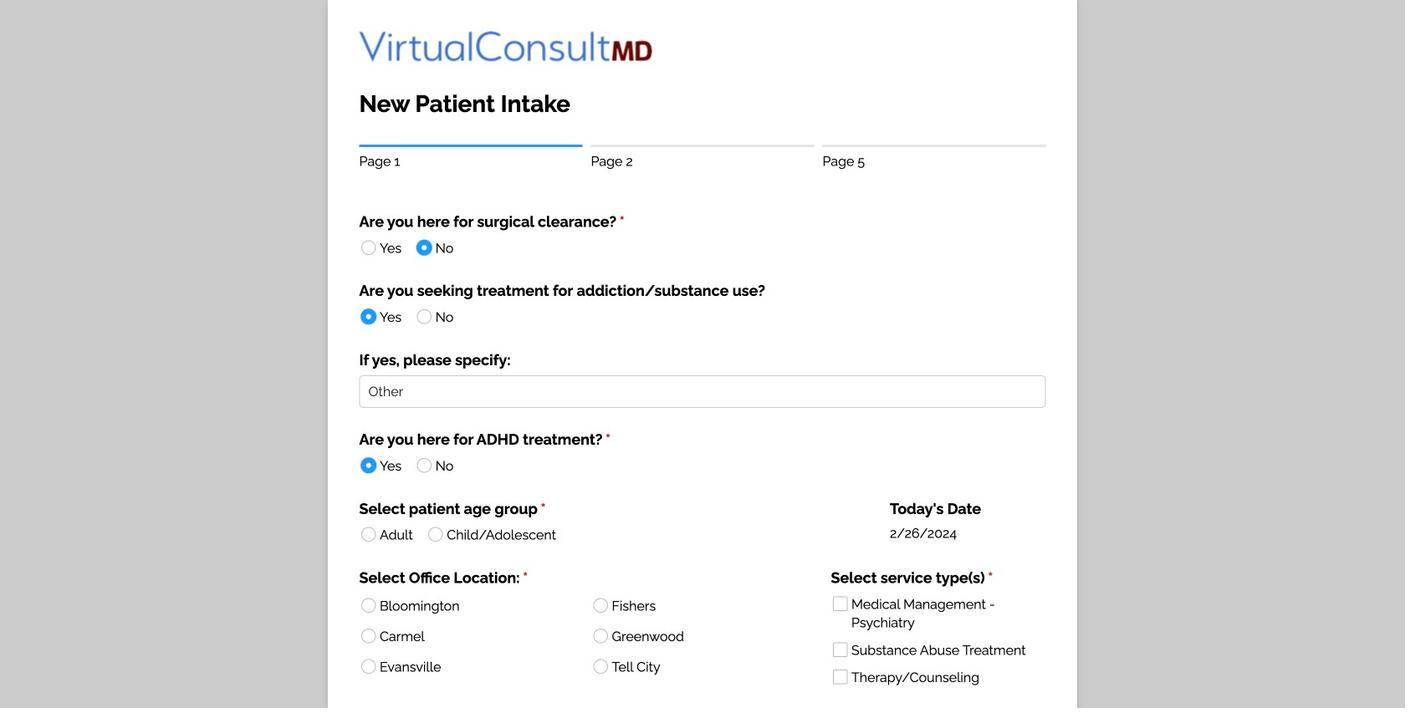 Task type: locate. For each thing, give the bounding box(es) containing it.
None radio
[[354, 450, 415, 480], [421, 519, 556, 550], [586, 651, 810, 682], [354, 450, 415, 480], [421, 519, 556, 550], [586, 651, 810, 682]]

None radio
[[354, 232, 415, 262], [410, 232, 454, 262], [354, 301, 415, 332], [410, 301, 454, 332], [410, 450, 454, 480], [354, 519, 426, 550], [354, 590, 578, 621], [586, 590, 810, 621], [354, 621, 578, 652], [586, 621, 810, 652], [354, 651, 578, 682], [354, 232, 415, 262], [410, 232, 454, 262], [354, 301, 415, 332], [410, 301, 454, 332], [410, 450, 454, 480], [354, 519, 426, 550], [354, 590, 578, 621], [586, 590, 810, 621], [354, 621, 578, 652], [586, 621, 810, 652], [354, 651, 578, 682]]

None text field
[[359, 376, 1046, 408]]



Task type: describe. For each thing, give the bounding box(es) containing it.
checkbox-group element
[[826, 588, 1046, 695]]



Task type: vqa. For each thing, say whether or not it's contained in the screenshot.
'City' text box
no



